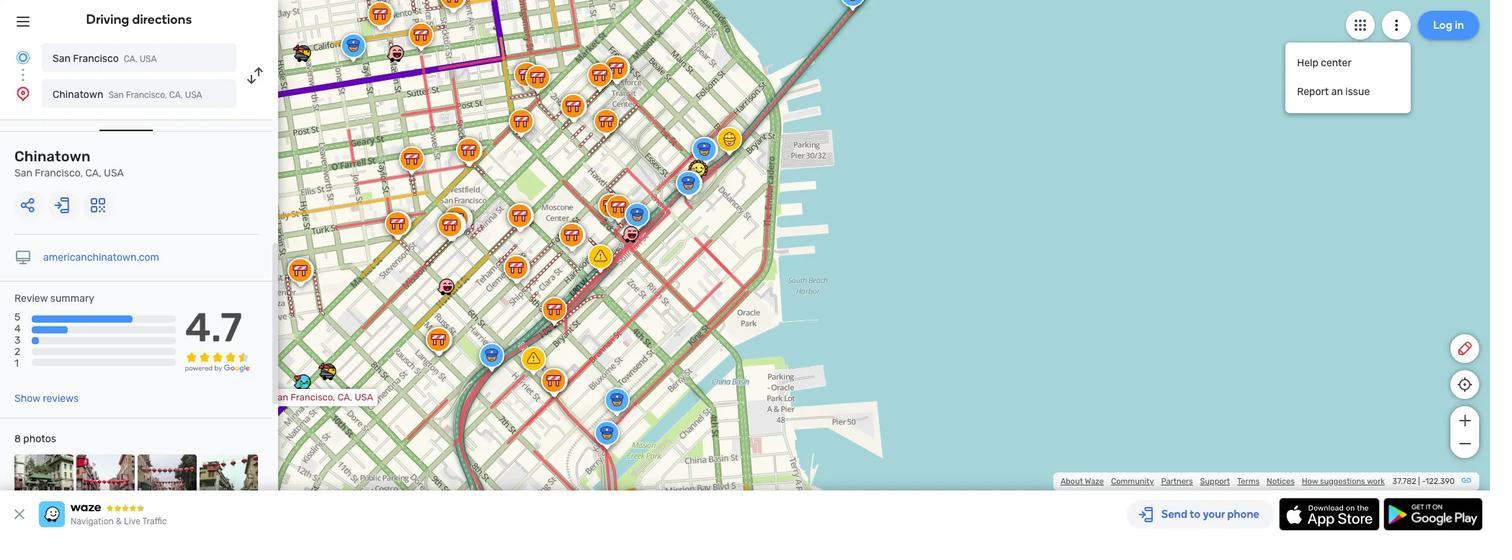 Task type: describe. For each thing, give the bounding box(es) containing it.
review
[[14, 293, 48, 305]]

partners
[[1161, 477, 1193, 486]]

francisco
[[73, 53, 119, 65]]

review summary
[[14, 293, 94, 305]]

4
[[14, 323, 21, 335]]

about waze link
[[1061, 477, 1104, 486]]

3
[[14, 335, 20, 347]]

traffic
[[142, 517, 167, 527]]

navigation
[[71, 517, 114, 527]]

5 4 3 2 1
[[14, 311, 21, 370]]

122.390
[[1426, 477, 1455, 486]]

2 horizontal spatial francisco,
[[291, 392, 335, 403]]

suggestions
[[1320, 477, 1365, 486]]

image 4 of chinatown, sf image
[[199, 455, 258, 514]]

starting point
[[14, 107, 78, 120]]

&
[[116, 517, 122, 527]]

-
[[1422, 477, 1426, 486]]

37.782
[[1393, 477, 1416, 486]]

summary
[[50, 293, 94, 305]]

driving
[[86, 12, 129, 27]]

destination button
[[99, 107, 153, 131]]

how suggestions work link
[[1302, 477, 1385, 486]]

destination
[[99, 107, 153, 120]]

community link
[[1111, 477, 1154, 486]]

0 vertical spatial chinatown
[[53, 89, 103, 101]]

link image
[[1461, 475, 1472, 486]]

image 3 of chinatown, sf image
[[138, 455, 196, 514]]

san francisco ca, usa
[[53, 53, 157, 65]]

zoom out image
[[1456, 435, 1474, 453]]

pencil image
[[1456, 340, 1474, 357]]

1 vertical spatial chinatown
[[14, 148, 91, 165]]

image 1 of chinatown, sf image
[[14, 455, 73, 514]]

americanchinatown.com
[[43, 251, 159, 264]]

4.7
[[185, 304, 242, 352]]

point
[[54, 107, 78, 120]]

starting
[[14, 107, 52, 120]]

1 vertical spatial chinatown san francisco, ca, usa
[[14, 148, 124, 179]]

show
[[14, 393, 40, 405]]

5
[[14, 311, 20, 324]]

partners link
[[1161, 477, 1193, 486]]

usa inside 'san francisco ca, usa'
[[140, 54, 157, 64]]



Task type: vqa. For each thing, say whether or not it's contained in the screenshot.
first location icon from the bottom
no



Task type: locate. For each thing, give the bounding box(es) containing it.
americanchinatown.com link
[[43, 251, 159, 264]]

driving directions
[[86, 12, 192, 27]]

francisco,
[[126, 90, 167, 100], [35, 167, 83, 179], [291, 392, 335, 403]]

2
[[14, 346, 20, 358]]

about waze community partners support terms notices how suggestions work
[[1061, 477, 1385, 486]]

navigation & live traffic
[[71, 517, 167, 527]]

starting point button
[[14, 107, 78, 130]]

37.782 | -122.390
[[1393, 477, 1455, 486]]

waze
[[1085, 477, 1104, 486]]

0 vertical spatial francisco,
[[126, 90, 167, 100]]

support link
[[1200, 477, 1230, 486]]

community
[[1111, 477, 1154, 486]]

usa
[[140, 54, 157, 64], [185, 90, 202, 100], [104, 167, 124, 179], [355, 392, 373, 403]]

support
[[1200, 477, 1230, 486]]

ca, inside 'san francisco ca, usa'
[[124, 54, 137, 64]]

1 vertical spatial francisco,
[[35, 167, 83, 179]]

about
[[1061, 477, 1083, 486]]

san
[[53, 53, 71, 65], [108, 90, 124, 100], [14, 167, 32, 179], [272, 392, 288, 403]]

directions
[[132, 12, 192, 27]]

8 photos
[[14, 433, 56, 445]]

location image
[[14, 85, 32, 102]]

1 horizontal spatial francisco,
[[126, 90, 167, 100]]

photos
[[23, 433, 56, 445]]

current location image
[[14, 49, 32, 66]]

chinatown
[[53, 89, 103, 101], [14, 148, 91, 165]]

live
[[124, 517, 140, 527]]

2 vertical spatial francisco,
[[291, 392, 335, 403]]

8
[[14, 433, 21, 445]]

|
[[1418, 477, 1420, 486]]

chinatown down starting point button
[[14, 148, 91, 165]]

terms
[[1237, 477, 1260, 486]]

how
[[1302, 477, 1318, 486]]

chinatown san francisco, ca, usa down the point
[[14, 148, 124, 179]]

chinatown san francisco, ca, usa up destination
[[53, 89, 202, 101]]

zoom in image
[[1456, 412, 1474, 429]]

x image
[[11, 506, 28, 523]]

san francisco, ca, usa
[[272, 392, 373, 403]]

chinatown up the point
[[53, 89, 103, 101]]

0 horizontal spatial francisco,
[[35, 167, 83, 179]]

work
[[1367, 477, 1385, 486]]

terms link
[[1237, 477, 1260, 486]]

reviews
[[43, 393, 79, 405]]

notices link
[[1267, 477, 1295, 486]]

show reviews
[[14, 393, 79, 405]]

1
[[14, 358, 19, 370]]

image 2 of chinatown, sf image
[[76, 455, 135, 514]]

notices
[[1267, 477, 1295, 486]]

0 vertical spatial chinatown san francisco, ca, usa
[[53, 89, 202, 101]]

computer image
[[14, 249, 32, 267]]

chinatown san francisco, ca, usa
[[53, 89, 202, 101], [14, 148, 124, 179]]

ca,
[[124, 54, 137, 64], [169, 90, 183, 100], [85, 167, 101, 179], [338, 392, 352, 403]]



